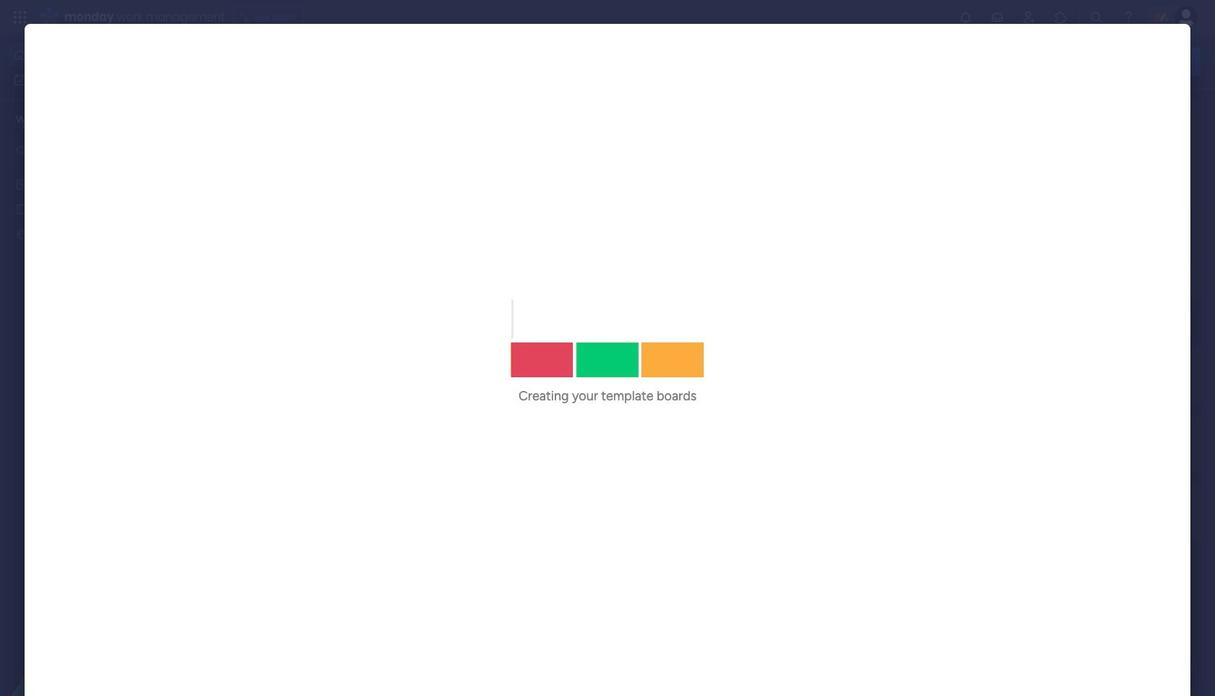 Task type: vqa. For each thing, say whether or not it's contained in the screenshot.
Enable or disable pre-made due date Reminders "or"
no



Task type: describe. For each thing, give the bounding box(es) containing it.
1 vertical spatial option
[[9, 68, 176, 91]]

templates image image
[[997, 109, 1188, 209]]

notifications image
[[959, 10, 973, 25]]

quick search results list box
[[224, 135, 949, 327]]

public board image
[[15, 202, 29, 216]]

select product image
[[13, 10, 27, 25]]

workspace selection element
[[14, 111, 115, 130]]

see plans image
[[240, 9, 253, 25]]

bob builder image
[[1175, 6, 1198, 29]]

getting started element
[[984, 345, 1201, 403]]

2 vertical spatial option
[[0, 171, 184, 174]]

invite members image
[[1022, 10, 1037, 25]]

workspace image
[[14, 112, 28, 128]]

0 vertical spatial option
[[9, 43, 176, 67]]



Task type: locate. For each thing, give the bounding box(es) containing it.
Search in workspace field
[[30, 143, 121, 160]]

lottie animation element
[[0, 551, 184, 697]]

lottie animation image
[[0, 551, 184, 697]]

monday marketplace image
[[1054, 10, 1068, 25]]

help image
[[1121, 10, 1136, 25]]

search everything image
[[1089, 10, 1104, 25]]

contact sales element
[[984, 484, 1201, 542]]

option
[[9, 43, 176, 67], [9, 68, 176, 91], [0, 171, 184, 174]]

list box
[[0, 169, 184, 441]]

update feed image
[[990, 10, 1005, 25]]

help center element
[[984, 415, 1201, 473]]



